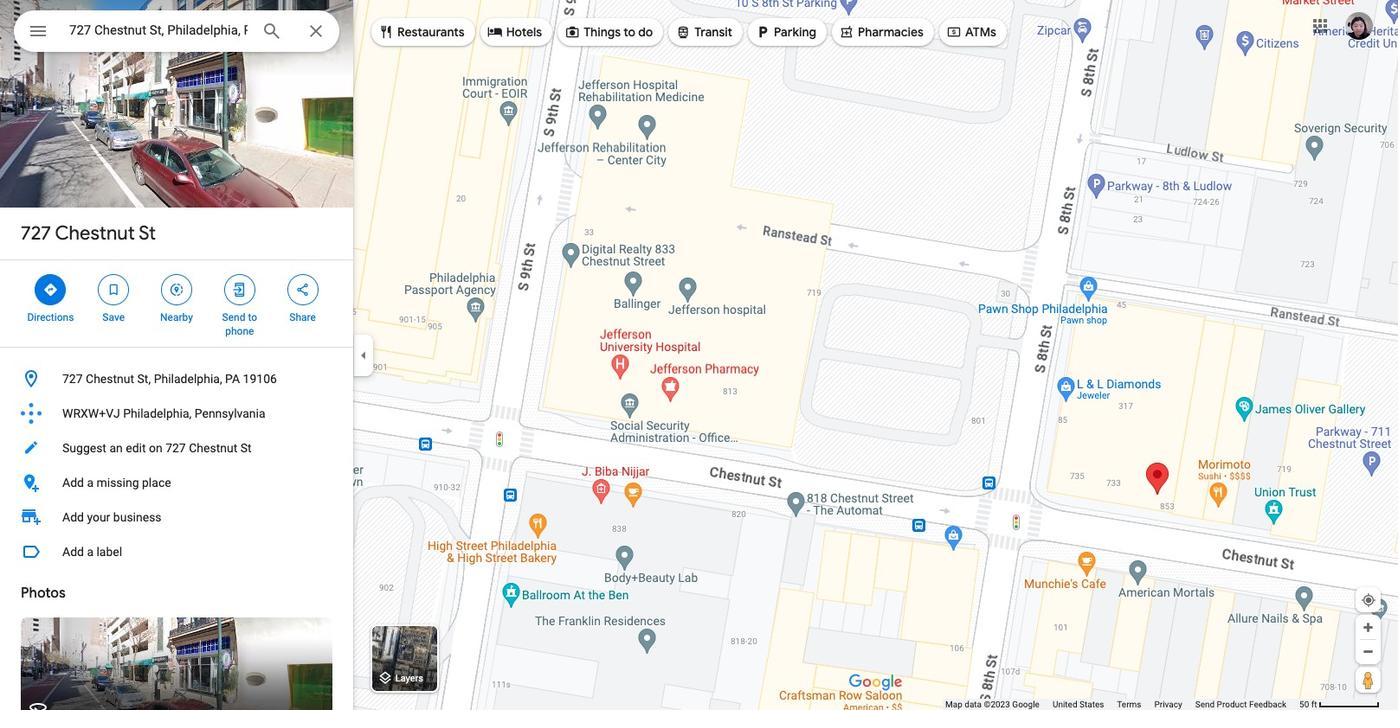 Task type: locate. For each thing, give the bounding box(es) containing it.
product
[[1217, 700, 1247, 710]]

50
[[1300, 700, 1309, 710]]

2 vertical spatial chestnut
[[189, 442, 237, 455]]

zoom in image
[[1362, 622, 1375, 635]]

0 vertical spatial to
[[624, 24, 636, 40]]

727 right 'on'
[[165, 442, 186, 455]]

add inside button
[[62, 476, 84, 490]]

parking
[[774, 24, 816, 40]]

2 vertical spatial 727
[[165, 442, 186, 455]]

save
[[102, 312, 125, 324]]

send up the phone
[[222, 312, 245, 324]]

pharmacies
[[858, 24, 924, 40]]

pa
[[225, 372, 240, 386]]

wrxw+vj philadelphia, pennsylvania button
[[0, 397, 353, 431]]

0 horizontal spatial send
[[222, 312, 245, 324]]

1 horizontal spatial send
[[1196, 700, 1215, 710]]

0 vertical spatial philadelphia,
[[154, 372, 222, 386]]

0 horizontal spatial to
[[248, 312, 257, 324]]

things
[[584, 24, 621, 40]]

1 horizontal spatial to
[[624, 24, 636, 40]]

to inside send to phone
[[248, 312, 257, 324]]

add for add a missing place
[[62, 476, 84, 490]]


[[232, 281, 247, 300]]

1 vertical spatial add
[[62, 511, 84, 525]]

states
[[1080, 700, 1104, 710]]

1 vertical spatial send
[[1196, 700, 1215, 710]]

add left label
[[62, 546, 84, 559]]

19106
[[243, 372, 277, 386]]

add inside button
[[62, 546, 84, 559]]

zoom out image
[[1362, 646, 1375, 659]]

None field
[[69, 20, 248, 41]]

send product feedback
[[1196, 700, 1287, 710]]

727 for 727 chestnut st
[[21, 222, 51, 246]]

chestnut for st,
[[86, 372, 134, 386]]

add a label button
[[0, 535, 353, 570]]

restaurants
[[397, 24, 465, 40]]


[[295, 281, 310, 300]]

1 vertical spatial 727
[[62, 372, 83, 386]]

send inside send to phone
[[222, 312, 245, 324]]

send
[[222, 312, 245, 324], [1196, 700, 1215, 710]]

0 vertical spatial add
[[62, 476, 84, 490]]

2 a from the top
[[87, 546, 94, 559]]

send inside the send product feedback button
[[1196, 700, 1215, 710]]

wrxw+vj
[[62, 407, 120, 421]]

terms button
[[1117, 700, 1142, 711]]

photos
[[21, 585, 66, 603]]

privacy
[[1155, 700, 1183, 710]]

0 vertical spatial a
[[87, 476, 94, 490]]

add for add your business
[[62, 511, 84, 525]]

a left label
[[87, 546, 94, 559]]

0 horizontal spatial 727
[[21, 222, 51, 246]]

a inside button
[[87, 546, 94, 559]]

privacy button
[[1155, 700, 1183, 711]]

1 vertical spatial to
[[248, 312, 257, 324]]

an
[[109, 442, 123, 455]]

st
[[139, 222, 156, 246], [240, 442, 252, 455]]

st,
[[137, 372, 151, 386]]

send for send to phone
[[222, 312, 245, 324]]

a
[[87, 476, 94, 490], [87, 546, 94, 559]]

united states button
[[1053, 700, 1104, 711]]

footer containing map data ©2023 google
[[946, 700, 1300, 711]]

1 vertical spatial chestnut
[[86, 372, 134, 386]]

chestnut
[[55, 222, 135, 246], [86, 372, 134, 386], [189, 442, 237, 455]]

1 vertical spatial a
[[87, 546, 94, 559]]

terms
[[1117, 700, 1142, 710]]

a left missing
[[87, 476, 94, 490]]

pennsylvania
[[195, 407, 265, 421]]

727 inside button
[[62, 372, 83, 386]]


[[839, 23, 855, 42]]

philadelphia,
[[154, 372, 222, 386], [123, 407, 192, 421]]

to
[[624, 24, 636, 40], [248, 312, 257, 324]]

on
[[149, 442, 163, 455]]

add left your
[[62, 511, 84, 525]]

 parking
[[755, 23, 816, 42]]

chestnut up 
[[55, 222, 135, 246]]

chestnut left st, at the bottom left
[[86, 372, 134, 386]]

727 up wrxw+vj
[[62, 372, 83, 386]]

0 vertical spatial 727
[[21, 222, 51, 246]]

send left 'product'
[[1196, 700, 1215, 710]]

philadelphia, up wrxw+vj philadelphia, pennsylvania button
[[154, 372, 222, 386]]

2 add from the top
[[62, 511, 84, 525]]

727 inside button
[[165, 442, 186, 455]]

feedback
[[1249, 700, 1287, 710]]

st inside button
[[240, 442, 252, 455]]

suggest an edit on 727 chestnut st button
[[0, 431, 353, 466]]

chestnut down pennsylvania
[[189, 442, 237, 455]]

business
[[113, 511, 162, 525]]

2 vertical spatial add
[[62, 546, 84, 559]]

3 add from the top
[[62, 546, 84, 559]]

 hotels
[[487, 23, 542, 42]]

1 a from the top
[[87, 476, 94, 490]]

data
[[965, 700, 982, 710]]

 restaurants
[[378, 23, 465, 42]]

a for missing
[[87, 476, 94, 490]]

suggest
[[62, 442, 106, 455]]

st down pennsylvania
[[240, 442, 252, 455]]

727
[[21, 222, 51, 246], [62, 372, 83, 386], [165, 442, 186, 455]]

1 horizontal spatial st
[[240, 442, 252, 455]]

do
[[638, 24, 653, 40]]

place
[[142, 476, 171, 490]]

0 horizontal spatial st
[[139, 222, 156, 246]]

0 vertical spatial chestnut
[[55, 222, 135, 246]]

add a missing place
[[62, 476, 171, 490]]

727 up 
[[21, 222, 51, 246]]

actions for 727 chestnut st region
[[0, 261, 353, 347]]

1 add from the top
[[62, 476, 84, 490]]

map
[[946, 700, 963, 710]]

add your business link
[[0, 500, 353, 535]]

add down suggest
[[62, 476, 84, 490]]

none field inside 727 chestnut st, philadelphia, pa 19106 field
[[69, 20, 248, 41]]

footer
[[946, 700, 1300, 711]]

to up the phone
[[248, 312, 257, 324]]

1 horizontal spatial 727
[[62, 372, 83, 386]]

st up actions for 727 chestnut st region
[[139, 222, 156, 246]]

a inside button
[[87, 476, 94, 490]]

727 chestnut st, philadelphia, pa 19106 button
[[0, 362, 353, 397]]

united states
[[1053, 700, 1104, 710]]

google account: michele murakami  
(michele.murakami@adept.ai) image
[[1346, 12, 1373, 40]]

philadelphia, up suggest an edit on 727 chestnut st
[[123, 407, 192, 421]]


[[378, 23, 394, 42]]

add
[[62, 476, 84, 490], [62, 511, 84, 525], [62, 546, 84, 559]]

to left do
[[624, 24, 636, 40]]

2 horizontal spatial 727
[[165, 442, 186, 455]]

1 vertical spatial st
[[240, 442, 252, 455]]

chestnut inside button
[[86, 372, 134, 386]]

0 vertical spatial send
[[222, 312, 245, 324]]

footer inside the google maps element
[[946, 700, 1300, 711]]

 button
[[14, 10, 62, 55]]

layers
[[395, 674, 423, 685]]



Task type: vqa. For each thing, say whether or not it's contained in the screenshot.
to within the send to phone
yes



Task type: describe. For each thing, give the bounding box(es) containing it.

[[487, 23, 503, 42]]

google maps element
[[0, 0, 1398, 711]]

send for send product feedback
[[1196, 700, 1215, 710]]

727 chestnut st, philadelphia, pa 19106
[[62, 372, 277, 386]]

directions
[[27, 312, 74, 324]]

send product feedback button
[[1196, 700, 1287, 711]]

show your location image
[[1361, 593, 1377, 609]]

 atms
[[946, 23, 997, 42]]

50 ft
[[1300, 700, 1317, 710]]

google
[[1012, 700, 1040, 710]]

to inside the  things to do
[[624, 24, 636, 40]]

727 Chestnut St, Philadelphia, PA 19106 field
[[14, 10, 339, 52]]

atms
[[965, 24, 997, 40]]

add for add a label
[[62, 546, 84, 559]]

 transit
[[676, 23, 733, 42]]

chestnut inside button
[[189, 442, 237, 455]]

nearby
[[160, 312, 193, 324]]

add your business
[[62, 511, 162, 525]]


[[946, 23, 962, 42]]

727 for 727 chestnut st, philadelphia, pa 19106
[[62, 372, 83, 386]]

share
[[289, 312, 316, 324]]

show street view coverage image
[[1356, 668, 1381, 694]]

50 ft button
[[1300, 700, 1380, 710]]


[[43, 281, 58, 300]]

 things to do
[[565, 23, 653, 42]]

united
[[1053, 700, 1078, 710]]


[[565, 23, 580, 42]]

collapse side panel image
[[354, 346, 373, 365]]

suggest an edit on 727 chestnut st
[[62, 442, 252, 455]]

wrxw+vj philadelphia, pennsylvania
[[62, 407, 265, 421]]

chestnut for st
[[55, 222, 135, 246]]

label
[[97, 546, 122, 559]]


[[169, 281, 184, 300]]

a for label
[[87, 546, 94, 559]]

transit
[[695, 24, 733, 40]]

send to phone
[[222, 312, 257, 338]]

edit
[[126, 442, 146, 455]]

ft
[[1312, 700, 1317, 710]]

map data ©2023 google
[[946, 700, 1040, 710]]

hotels
[[506, 24, 542, 40]]


[[106, 281, 121, 300]]

phone
[[225, 326, 254, 338]]

727 chestnut st
[[21, 222, 156, 246]]

add a missing place button
[[0, 466, 353, 500]]

missing
[[97, 476, 139, 490]]

 search field
[[14, 10, 339, 55]]

 pharmacies
[[839, 23, 924, 42]]


[[28, 19, 48, 43]]

0 vertical spatial st
[[139, 222, 156, 246]]

©2023
[[984, 700, 1010, 710]]

727 chestnut st main content
[[0, 0, 353, 711]]

add a label
[[62, 546, 122, 559]]

your
[[87, 511, 110, 525]]


[[676, 23, 691, 42]]


[[755, 23, 771, 42]]

1 vertical spatial philadelphia,
[[123, 407, 192, 421]]



